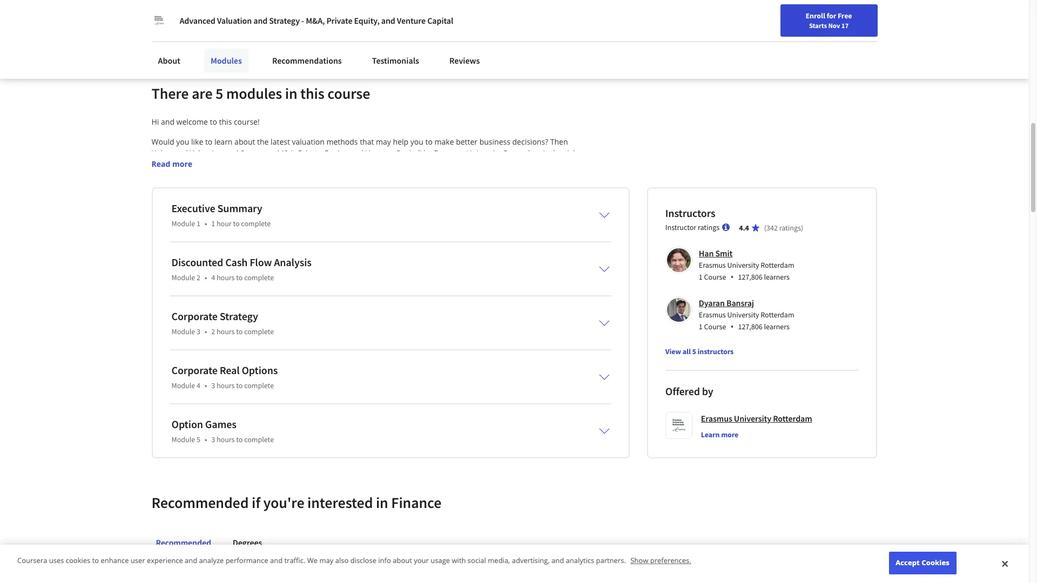 Task type: locate. For each thing, give the bounding box(es) containing it.
technical
[[303, 466, 335, 476]]

by right capital'
[[424, 148, 432, 158]]

appeals
[[241, 363, 268, 374]]

1 learners from the top
[[764, 272, 790, 282]]

about
[[158, 55, 180, 66]]

0 horizontal spatial these
[[383, 386, 403, 396]]

0 vertical spatial help
[[393, 137, 408, 147]]

latest up extending
[[328, 171, 347, 181]]

1 horizontal spatial investment
[[459, 205, 498, 215]]

complete down options
[[244, 381, 274, 390]]

view
[[665, 347, 681, 356]]

make
[[435, 137, 454, 147]]

2 vertical spatial strategy
[[220, 309, 258, 323]]

1 course from the top
[[704, 272, 726, 282]]

instructors
[[665, 206, 715, 220]]

who
[[343, 386, 358, 396]]

0 vertical spatial methods
[[326, 137, 358, 147]]

options,
[[217, 273, 246, 283], [384, 273, 412, 283]]

capital
[[427, 15, 453, 26]]

is down decisions?
[[543, 148, 549, 158]]

all inside button
[[683, 347, 691, 356]]

offer
[[458, 386, 476, 396]]

0 horizontal spatial more
[[172, 159, 192, 169]]

intellectually
[[349, 522, 393, 532]]

1 vertical spatial cash
[[230, 295, 246, 306]]

to inside "corporate real options module 4 • 3 hours to complete"
[[236, 381, 243, 390]]

course inside dyaran bansraj erasmus university rotterdam 1 course • 127,806 learners
[[704, 322, 726, 332]]

1 inside dyaran bansraj erasmus university rotterdam 1 course • 127,806 learners
[[699, 322, 703, 332]]

0 vertical spatial from
[[439, 193, 456, 204]]

the down critical
[[268, 431, 279, 442]]

need
[[350, 159, 367, 169]]

0 horizontal spatial venture
[[366, 148, 394, 158]]

complete inside option games module 5 • 3 hours to complete
[[244, 435, 274, 444]]

1 vertical spatial learners
[[764, 322, 790, 332]]

4 hours from the top
[[217, 435, 235, 444]]

1 vertical spatial 127,806
[[738, 322, 763, 332]]

hi and welcome to this course!
[[152, 117, 262, 127]]

recommended down the honors
[[156, 537, 211, 548]]

value up incorporate
[[503, 284, 521, 294]]

and down the our
[[201, 375, 214, 385]]

0 horizontal spatial 2
[[197, 273, 200, 282]]

0 horizontal spatial analysis.
[[369, 261, 399, 272]]

recommendations link
[[266, 49, 348, 72]]

2 inside discounted cash flow analysis module 2 • 4 hours to complete
[[197, 273, 200, 282]]

university
[[466, 148, 501, 158], [727, 260, 759, 270], [727, 310, 759, 320], [734, 413, 771, 424]]

with
[[522, 193, 537, 204], [263, 239, 278, 249], [181, 295, 196, 306], [452, 556, 466, 566]]

about down course!
[[234, 137, 255, 147]]

erasmus university rotterdam image
[[152, 13, 167, 28]]

module inside option games module 5 • 3 hours to complete
[[172, 435, 195, 444]]

0 vertical spatial students
[[508, 159, 539, 169]]

learners inside dyaran bansraj erasmus university rotterdam 1 course • 127,806 learners
[[764, 322, 790, 332]]

han smit image
[[667, 248, 691, 272]]

0 horizontal spatial methods
[[152, 205, 183, 215]]

0 vertical spatial performance
[[300, 17, 346, 27]]

we left offer
[[445, 386, 457, 396]]

venture up need
[[366, 148, 394, 158]]

may down which
[[525, 273, 540, 283]]

knowledge.
[[407, 431, 447, 442]]

0 horizontal spatial all
[[498, 159, 506, 169]]

1 up view all 5 instructors button
[[699, 322, 703, 332]]

corporate down read more button
[[160, 171, 195, 181]]

module right the
[[172, 327, 195, 336]]

3 inside option games module 5 • 3 hours to complete
[[211, 435, 215, 444]]

3 inside "corporate real options module 4 • 3 hours to complete"
[[211, 381, 215, 390]]

treatment
[[167, 261, 203, 272]]

1 horizontal spatial strategies
[[489, 273, 523, 283]]

2 module from the top
[[172, 273, 195, 282]]

recommendation tabs tab list
[[152, 530, 878, 558]]

rotterdam inside dyaran bansraj erasmus university rotterdam 1 course • 127,806 learners
[[761, 310, 794, 320]]

1 long- from the left
[[186, 227, 204, 238]]

strategies
[[434, 159, 469, 169], [489, 273, 523, 283]]

private inside would you like to learn about the latest valuation methods that may help you to make better business decisions? then 'advanced valuation and strategy – m&a, private equity, and venture capital' by erasmus university rotterdam is the right course for you! this course is helpful for executives that need to value complete strategies and for all students interested in corporate finance and strategy. we present the latest tools and show you how to apply them! we will revolutionize your way of decision making, by extending static techniques from corporate finance with dynamic methods to quantify strategic thinking. traditionally, we assess the attractiveness of an investment as a mature business, where future cash flows mainly result from past decisions. but, in an ever-changing world, strategic decisions determine the firm's long-term success and market value. yet managers often have to consider these long-term implications using intuition and experience alone, with little guidance from structured, quantitative analysis. our treatment goes far beyond the use of standard valuation analysis. we introduce the expanded npv, which brings together dcf, real options, and game theory. thinking in terms of options, games, and adaptive strategies may help managers address strategic questions such as: how do you value a leveraged buyout? how can you value a high-tech venture with negative cash flows? when should you invest in new ventures in stages? how can you incorporate rival bidders in the analysis? the tools we provide can improve your decisions in business and in daily life. * who is this class for? we hope that our course appeals to (graduate) students in finance, economics, and business, as well as to high-ranking professionals and a general audience. this course is particularly interesting for venture capitalists, private equity investors, investment bankers, ceos, cfos, and those who aspire these affiliations. we offer this mooc at 3 levels: 1.executive summary: this 1-week module provides critical insights into the principles of corporate valuation and strategy. this is accessible for time-constrained executives and the general audience without any prior knowledge. 2. student level: this level involves an understanding of the technical details.  this level requires basic knowledge of concepts in corporate finance, e.g., the time value of money, financial statement analysis, capital structure, and the relation between risk and returns. learners of this level can skip week 1. 3. honors level (honors certificate): this level is challenging, engaging, and compelling to an intellectually rigorous student.
[[298, 148, 322, 158]]

interested inside would you like to learn about the latest valuation methods that may help you to make better business decisions? then 'advanced valuation and strategy – m&a, private equity, and venture capital' by erasmus university rotterdam is the right course for you! this course is helpful for executives that need to value complete strategies and for all students interested in corporate finance and strategy. we present the latest tools and show you how to apply them! we will revolutionize your way of decision making, by extending static techniques from corporate finance with dynamic methods to quantify strategic thinking. traditionally, we assess the attractiveness of an investment as a mature business, where future cash flows mainly result from past decisions. but, in an ever-changing world, strategic decisions determine the firm's long-term success and market value. yet managers often have to consider these long-term implications using intuition and experience alone, with little guidance from structured, quantitative analysis. our treatment goes far beyond the use of standard valuation analysis. we introduce the expanded npv, which brings together dcf, real options, and game theory. thinking in terms of options, games, and adaptive strategies may help managers address strategic questions such as: how do you value a leveraged buyout? how can you value a high-tech venture with negative cash flows? when should you invest in new ventures in stages? how can you incorporate rival bidders in the analysis? the tools we provide can improve your decisions in business and in daily life. * who is this class for? we hope that our course appeals to (graduate) students in finance, economics, and business, as well as to high-ranking professionals and a general audience. this course is particularly interesting for venture capitalists, private equity investors, investment bankers, ceos, cfos, and those who aspire these affiliations. we offer this mooc at 3 levels: 1.executive summary: this 1-week module provides critical insights into the principles of corporate valuation and strategy. this is accessible for time-constrained executives and the general audience without any prior knowledge. 2. student level: this level involves an understanding of the technical details.  this level requires basic knowledge of concepts in corporate finance, e.g., the time value of money, financial statement analysis, capital structure, and the relation between risk and returns. learners of this level can skip week 1. 3. honors level (honors certificate): this level is challenging, engaging, and compelling to an intellectually rigorous student.
[[541, 159, 577, 169]]

this
[[206, 159, 221, 169], [287, 375, 301, 385], [152, 420, 166, 430], [504, 420, 518, 430], [152, 466, 166, 476], [366, 466, 380, 476], [152, 522, 166, 532]]

strategic right world,
[[469, 216, 500, 226]]

2 127,806 from the top
[[738, 322, 763, 332]]

an
[[448, 205, 457, 215], [383, 216, 392, 226], [216, 466, 225, 476], [338, 522, 347, 532]]

any
[[373, 431, 386, 442]]

2 horizontal spatial 5
[[692, 347, 696, 356]]

more right learn on the right bottom of page
[[721, 430, 739, 440]]

analysis. up the terms
[[369, 261, 399, 272]]

0 vertical spatial tools
[[349, 171, 367, 181]]

0 vertical spatial cash
[[199, 216, 215, 226]]

1 hours from the top
[[217, 273, 235, 282]]

and left analytics at bottom right
[[552, 556, 564, 566]]

hours
[[217, 273, 235, 282], [217, 327, 235, 336], [217, 381, 235, 390], [217, 435, 235, 444]]

business, up the determine
[[544, 205, 577, 215]]

venture left capital
[[397, 15, 426, 26]]

media
[[233, 17, 256, 27]]

1 127,806 from the top
[[738, 272, 763, 282]]

e.g.,
[[181, 477, 195, 487]]

hours down real
[[217, 381, 235, 390]]

more inside button
[[172, 159, 192, 169]]

more for learn more
[[721, 430, 739, 440]]

latest
[[271, 137, 290, 147], [328, 171, 347, 181]]

investment down the our
[[187, 386, 227, 396]]

5 inside button
[[692, 347, 696, 356]]

0 vertical spatial strategic
[[225, 205, 255, 215]]

hours inside option games module 5 • 3 hours to complete
[[217, 435, 235, 444]]

info
[[378, 556, 391, 566]]

0 vertical spatial learners
[[764, 272, 790, 282]]

students
[[508, 159, 539, 169], [318, 363, 349, 374]]

financial
[[287, 477, 316, 487]]

terms
[[352, 273, 373, 283]]

venture
[[397, 15, 426, 26], [366, 148, 394, 158]]

a
[[510, 205, 514, 215], [382, 284, 387, 294], [523, 284, 528, 294], [216, 375, 220, 385]]

module for option games
[[172, 435, 195, 444]]

traditionally,
[[290, 205, 335, 215]]

module inside discounted cash flow analysis module 2 • 4 hours to complete
[[172, 273, 195, 282]]

0 horizontal spatial strategies
[[434, 159, 469, 169]]

strategy up improve
[[220, 309, 258, 323]]

and left the those
[[305, 386, 319, 396]]

0 horizontal spatial latest
[[271, 137, 290, 147]]

executive summary module 1 • 1 hour to complete
[[172, 201, 271, 228]]

1 horizontal spatial experience
[[199, 239, 237, 249]]

about inside would you like to learn about the latest valuation methods that may help you to make better business decisions? then 'advanced valuation and strategy – m&a, private equity, and venture capital' by erasmus university rotterdam is the right course for you! this course is helpful for executives that need to value complete strategies and for all students interested in corporate finance and strategy. we present the latest tools and show you how to apply them! we will revolutionize your way of decision making, by extending static techniques from corporate finance with dynamic methods to quantify strategic thinking. traditionally, we assess the attractiveness of an investment as a mature business, where future cash flows mainly result from past decisions. but, in an ever-changing world, strategic decisions determine the firm's long-term success and market value. yet managers often have to consider these long-term implications using intuition and experience alone, with little guidance from structured, quantitative analysis. our treatment goes far beyond the use of standard valuation analysis. we introduce the expanded npv, which brings together dcf, real options, and game theory. thinking in terms of options, games, and adaptive strategies may help managers address strategic questions such as: how do you value a leveraged buyout? how can you value a high-tech venture with negative cash flows? when should you invest in new ventures in stages? how can you incorporate rival bidders in the analysis? the tools we provide can improve your decisions in business and in daily life. * who is this class for? we hope that our course appeals to (graduate) students in finance, economics, and business, as well as to high-ranking professionals and a general audience. this course is particularly interesting for venture capitalists, private equity investors, investment bankers, ceos, cfos, and those who aspire these affiliations. we offer this mooc at 3 levels: 1.executive summary: this 1-week module provides critical insights into the principles of corporate valuation and strategy. this is accessible for time-constrained executives and the general audience without any prior knowledge. 2. student level: this level involves an understanding of the technical details.  this level requires basic knowledge of concepts in corporate finance, e.g., the time value of money, financial statement analysis, capital structure, and the relation between risk and returns. learners of this level can skip week 1. 3. honors level (honors certificate): this level is challenging, engaging, and compelling to an intellectually rigorous student.
[[234, 137, 255, 147]]

2 vertical spatial 5
[[197, 435, 200, 444]]

we left will
[[152, 193, 163, 204]]

basic
[[432, 466, 450, 476]]

1 options, from the left
[[217, 273, 246, 283]]

dyaran
[[699, 297, 725, 308]]

your inside find your new career link
[[890, 12, 904, 22]]

0 vertical spatial more
[[172, 159, 192, 169]]

2
[[197, 273, 200, 282], [211, 327, 215, 336]]

3 inside would you like to learn about the latest valuation methods that may help you to make better business decisions? then 'advanced valuation and strategy – m&a, private equity, and venture capital' by erasmus university rotterdam is the right course for you! this course is helpful for executives that need to value complete strategies and for all students interested in corporate finance and strategy. we present the latest tools and show you how to apply them! we will revolutionize your way of decision making, by extending static techniques from corporate finance with dynamic methods to quantify strategic thinking. traditionally, we assess the attractiveness of an investment as a mature business, where future cash flows mainly result from past decisions. but, in an ever-changing world, strategic decisions determine the firm's long-term success and market value. yet managers often have to consider these long-term implications using intuition and experience alone, with little guidance from structured, quantitative analysis. our treatment goes far beyond the use of standard valuation analysis. we introduce the expanded npv, which brings together dcf, real options, and game theory. thinking in terms of options, games, and adaptive strategies may help managers address strategic questions such as: how do you value a leveraged buyout? how can you value a high-tech venture with negative cash flows? when should you invest in new ventures in stages? how can you incorporate rival bidders in the analysis? the tools we provide can improve your decisions in business and in daily life. * who is this class for? we hope that our course appeals to (graduate) students in finance, economics, and business, as well as to high-ranking professionals and a general audience. this course is particularly interesting for venture capitalists, private equity investors, investment bankers, ceos, cfos, and those who aspire these affiliations. we offer this mooc at 3 levels: 1.executive summary: this 1-week module provides critical insights into the principles of corporate valuation and strategy. this is accessible for time-constrained executives and the general audience without any prior knowledge. 2. student level: this level involves an understanding of the technical details.  this level requires basic knowledge of concepts in corporate finance, e.g., the time value of money, financial statement analysis, capital structure, and the relation between risk and returns. learners of this level can skip week 1. 3. honors level (honors certificate): this level is challenging, engaging, and compelling to an intellectually rigorous student.
[[526, 386, 531, 396]]

recommended down e.g.,
[[152, 493, 249, 512]]

2 for discounted
[[197, 273, 200, 282]]

1 horizontal spatial more
[[721, 430, 739, 440]]

to down provides
[[236, 435, 243, 444]]

0 vertical spatial recommended
[[152, 493, 249, 512]]

0 vertical spatial latest
[[271, 137, 290, 147]]

0 horizontal spatial investment
[[187, 386, 227, 396]]

valuation inside would you like to learn about the latest valuation methods that may help you to make better business decisions? then 'advanced valuation and strategy – m&a, private equity, and venture capital' by erasmus university rotterdam is the right course for you! this course is helpful for executives that need to value complete strategies and for all students interested in corporate finance and strategy. we present the latest tools and show you how to apply them! we will revolutionize your way of decision making, by extending static techniques from corporate finance with dynamic methods to quantify strategic thinking. traditionally, we assess the attractiveness of an investment as a mature business, where future cash flows mainly result from past decisions. but, in an ever-changing world, strategic decisions determine the firm's long-term success and market value. yet managers often have to consider these long-term implications using intuition and experience alone, with little guidance from structured, quantitative analysis. our treatment goes far beyond the use of standard valuation analysis. we introduce the expanded npv, which brings together dcf, real options, and game theory. thinking in terms of options, games, and adaptive strategies may help managers address strategic questions such as: how do you value a leveraged buyout? how can you value a high-tech venture with negative cash flows? when should you invest in new ventures in stages? how can you incorporate rival bidders in the analysis? the tools we provide can improve your decisions in business and in daily life. * who is this class for? we hope that our course appeals to (graduate) students in finance, economics, and business, as well as to high-ranking professionals and a general audience. this course is particularly interesting for venture capitalists, private equity investors, investment bankers, ceos, cfos, and those who aspire these affiliations. we offer this mooc at 3 levels: 1.executive summary: this 1-week module provides critical insights into the principles of corporate valuation and strategy. this is accessible for time-constrained executives and the general audience without any prior knowledge. 2. student level: this level involves an understanding of the technical details.  this level requires basic knowledge of concepts in corporate finance, e.g., the time value of money, financial statement analysis, capital structure, and the relation between risk and returns. learners of this level can skip week 1. 3. honors level (honors certificate): this level is challenging, engaging, and compelling to an intellectually rigorous student.
[[190, 148, 223, 158]]

m&a, inside would you like to learn about the latest valuation methods that may help you to make better business decisions? then 'advanced valuation and strategy – m&a, private equity, and venture capital' by erasmus university rotterdam is the right course for you! this course is helpful for executives that need to value complete strategies and for all students interested in corporate finance and strategy. we present the latest tools and show you how to apply them! we will revolutionize your way of decision making, by extending static techniques from corporate finance with dynamic methods to quantify strategic thinking. traditionally, we assess the attractiveness of an investment as a mature business, where future cash flows mainly result from past decisions. but, in an ever-changing world, strategic decisions determine the firm's long-term success and market value. yet managers often have to consider these long-term implications using intuition and experience alone, with little guidance from structured, quantitative analysis. our treatment goes far beyond the use of standard valuation analysis. we introduce the expanded npv, which brings together dcf, real options, and game theory. thinking in terms of options, games, and adaptive strategies may help managers address strategic questions such as: how do you value a leveraged buyout? how can you value a high-tech venture with negative cash flows? when should you invest in new ventures in stages? how can you incorporate rival bidders in the analysis? the tools we provide can improve your decisions in business and in daily life. * who is this class for? we hope that our course appeals to (graduate) students in finance, economics, and business, as well as to high-ranking professionals and a general audience. this course is particularly interesting for venture capitalists, private equity investors, investment bankers, ceos, cfos, and those who aspire these affiliations. we offer this mooc at 3 levels: 1.executive summary: this 1-week module provides critical insights into the principles of corporate valuation and strategy. this is accessible for time-constrained executives and the general audience without any prior knowledge. 2. student level: this level involves an understanding of the technical details.  this level requires basic knowledge of concepts in corporate finance, e.g., the time value of money, financial statement analysis, capital structure, and the relation between risk and returns. learners of this level can skip week 1. 3. honors level (honors certificate): this level is challenging, engaging, and compelling to an intellectually rigorous student.
[[277, 148, 296, 158]]

recommended
[[152, 493, 249, 512], [156, 537, 211, 548]]

5 for all
[[692, 347, 696, 356]]

term
[[204, 227, 221, 238], [488, 227, 505, 238]]

1 for han
[[699, 272, 703, 282]]

2 corporate from the top
[[172, 363, 218, 377]]

you're
[[263, 493, 304, 512]]

tools right the
[[167, 329, 184, 340]]

your left 'way'
[[226, 193, 242, 204]]

world,
[[446, 216, 468, 226]]

dyaran bansraj erasmus university rotterdam 1 course • 127,806 learners
[[699, 297, 794, 333]]

success
[[223, 227, 250, 238]]

corporate down negative
[[172, 309, 218, 323]]

1 vertical spatial 4
[[197, 381, 200, 390]]

hours down far on the left of page
[[217, 273, 235, 282]]

2 hours from the top
[[217, 327, 235, 336]]

read
[[152, 159, 170, 169]]

course for dyaran
[[704, 322, 726, 332]]

1 vertical spatial equity,
[[324, 148, 348, 158]]

1 vertical spatial investment
[[187, 386, 227, 396]]

1 horizontal spatial business,
[[544, 205, 577, 215]]

module inside "corporate real options module 4 • 3 hours to complete"
[[172, 381, 195, 390]]

1 vertical spatial decisions
[[290, 329, 323, 340]]

127,806 inside dyaran bansraj erasmus university rotterdam 1 course • 127,806 learners
[[738, 322, 763, 332]]

127,806 down bansraj
[[738, 322, 763, 332]]

risk
[[540, 477, 552, 487]]

1 vertical spatial course
[[704, 322, 726, 332]]

we down *
[[152, 363, 163, 374]]

valuation right on
[[217, 15, 252, 26]]

cookies
[[922, 558, 950, 568]]

aspire
[[360, 386, 381, 396]]

your right improve
[[272, 329, 289, 340]]

modules
[[211, 55, 242, 66]]

0 vertical spatial strategy
[[269, 15, 300, 26]]

127,806 inside han smit erasmus university rotterdam 1 course • 127,806 learners
[[738, 272, 763, 282]]

and down critical
[[252, 431, 266, 442]]

1 vertical spatial help
[[542, 273, 558, 283]]

course
[[704, 272, 726, 282], [704, 322, 726, 332]]

that up need
[[360, 137, 374, 147]]

more inside button
[[721, 430, 739, 440]]

advanced valuation and strategy - m&a, private equity, and venture capital
[[180, 15, 453, 26]]

on
[[199, 17, 209, 27]]

2 left real
[[197, 273, 200, 282]]

module inside 'corporate strategy module 3 • 2 hours to complete'
[[172, 327, 195, 336]]

strategy inside would you like to learn about the latest valuation methods that may help you to make better business decisions? then 'advanced valuation and strategy – m&a, private equity, and venture capital' by erasmus university rotterdam is the right course for you! this course is helpful for executives that need to value complete strategies and for all students interested in corporate finance and strategy. we present the latest tools and show you how to apply them! we will revolutionize your way of decision making, by extending static techniques from corporate finance with dynamic methods to quantify strategic thinking. traditionally, we assess the attractiveness of an investment as a mature business, where future cash flows mainly result from past decisions. but, in an ever-changing world, strategic decisions determine the firm's long-term success and market value. yet managers often have to consider these long-term implications using intuition and experience alone, with little guidance from structured, quantitative analysis. our treatment goes far beyond the use of standard valuation analysis. we introduce the expanded npv, which brings together dcf, real options, and game theory. thinking in terms of options, games, and adaptive strategies may help managers address strategic questions such as: how do you value a leveraged buyout? how can you value a high-tech venture with negative cash flows? when should you invest in new ventures in stages? how can you incorporate rival bidders in the analysis? the tools we provide can improve your decisions in business and in daily life. * who is this class for? we hope that our course appeals to (graduate) students in finance, economics, and business, as well as to high-ranking professionals and a general audience. this course is particularly interesting for venture capitalists, private equity investors, investment bankers, ceos, cfos, and those who aspire these affiliations. we offer this mooc at 3 levels: 1.executive summary: this 1-week module provides critical insights into the principles of corporate valuation and strategy. this is accessible for time-constrained executives and the general audience without any prior knowledge. 2. student level: this level involves an understanding of the technical details.  this level requires basic knowledge of concepts in corporate finance, e.g., the time value of money, financial statement analysis, capital structure, and the relation between risk and returns. learners of this level can skip week 1. 3. honors level (honors certificate): this level is challenging, engaging, and compelling to an intellectually rigorous student.
[[240, 148, 269, 158]]

1 horizontal spatial 4
[[211, 273, 215, 282]]

corporate inside 'corporate strategy module 3 • 2 hours to complete'
[[172, 309, 218, 323]]

student.
[[427, 522, 456, 532]]

127,806 for han smit
[[738, 272, 763, 282]]

m&a, right –
[[277, 148, 296, 158]]

1 horizontal spatial interested
[[541, 159, 577, 169]]

modules link
[[204, 49, 248, 72]]

and up them!
[[471, 159, 484, 169]]

private up present
[[298, 148, 322, 158]]

this up "learn"
[[219, 117, 232, 127]]

1 vertical spatial interested
[[307, 493, 373, 512]]

new
[[905, 12, 920, 22]]

extending
[[340, 193, 375, 204]]

money,
[[259, 477, 285, 487]]

complete up 'alone,'
[[241, 219, 271, 228]]

1 vertical spatial finance,
[[152, 477, 179, 487]]

to up future
[[185, 205, 192, 215]]

to right the hour
[[233, 219, 240, 228]]

0 vertical spatial interested
[[541, 159, 577, 169]]

erasmus down 'dyaran'
[[699, 310, 726, 320]]

0 vertical spatial about
[[234, 137, 255, 147]]

learn
[[214, 137, 233, 147]]

experience down 'recommended' button at the bottom
[[147, 556, 183, 566]]

erasmus down make
[[434, 148, 464, 158]]

2 for corporate
[[211, 327, 215, 336]]

0 vertical spatial that
[[360, 137, 374, 147]]

0 horizontal spatial general
[[222, 375, 249, 385]]

1 vertical spatial executives
[[214, 431, 251, 442]]

2 horizontal spatial may
[[525, 273, 540, 283]]

module inside executive summary module 1 • 1 hour to complete
[[172, 219, 195, 228]]

0 vertical spatial corporate
[[172, 309, 218, 323]]

accept cookies button
[[889, 552, 956, 575]]

1 horizontal spatial m&a,
[[306, 15, 325, 26]]

3 module from the top
[[172, 327, 195, 336]]

0 vertical spatial may
[[376, 137, 391, 147]]

cash
[[199, 216, 215, 226], [230, 295, 246, 306]]

• inside 'corporate strategy module 3 • 2 hours to complete'
[[205, 327, 207, 336]]

to up audience. at bottom
[[270, 363, 278, 374]]

1 vertical spatial 5
[[692, 347, 696, 356]]

1 for dyaran
[[699, 322, 703, 332]]

0 horizontal spatial m&a,
[[277, 148, 296, 158]]

finance
[[197, 171, 222, 181], [495, 193, 520, 204]]

2 horizontal spatial by
[[702, 384, 713, 398]]

a left mature
[[510, 205, 514, 215]]

with right usage
[[452, 556, 466, 566]]

None search field
[[154, 7, 413, 28]]

university down better
[[466, 148, 501, 158]]

1 vertical spatial strategy
[[240, 148, 269, 158]]

5 module from the top
[[172, 435, 195, 444]]

corporate down them!
[[458, 193, 493, 204]]

1 horizontal spatial may
[[376, 137, 391, 147]]

to right provide
[[236, 327, 243, 336]]

smit
[[715, 248, 733, 259]]

• inside han smit erasmus university rotterdam 1 course • 127,806 learners
[[731, 271, 734, 283]]

1 horizontal spatial finance,
[[359, 363, 387, 374]]

2 course from the top
[[704, 322, 726, 332]]

from down apply
[[439, 193, 456, 204]]

future
[[176, 216, 197, 226]]

4 inside discounted cash flow analysis module 2 • 4 hours to complete
[[211, 273, 215, 282]]

4 module from the top
[[172, 381, 195, 390]]

1 vertical spatial students
[[318, 363, 349, 374]]

your right find in the top right of the page
[[890, 12, 904, 22]]

module
[[195, 420, 222, 430]]

how
[[317, 284, 334, 294], [455, 284, 471, 294], [452, 295, 468, 306]]

1 inside han smit erasmus university rotterdam 1 course • 127,806 learners
[[699, 272, 703, 282]]

there
[[152, 84, 189, 103]]

1 vertical spatial more
[[721, 430, 739, 440]]

recommended inside button
[[156, 537, 211, 548]]

4 inside "corporate real options module 4 • 3 hours to complete"
[[197, 381, 200, 390]]

2 inside 'corporate strategy module 3 • 2 hours to complete'
[[211, 327, 215, 336]]

learners
[[764, 272, 790, 282], [764, 322, 790, 332]]

cash left flows?
[[230, 295, 246, 306]]

1 horizontal spatial cash
[[230, 295, 246, 306]]

value.
[[295, 227, 316, 238]]

3 hours from the top
[[217, 381, 235, 390]]

how
[[420, 171, 435, 181]]

rotterdam inside han smit erasmus university rotterdam 1 course • 127,806 learners
[[761, 260, 794, 270]]

• down quantify
[[205, 219, 207, 228]]

course inside han smit erasmus university rotterdam 1 course • 127,806 learners
[[704, 272, 726, 282]]

0 vertical spatial course
[[704, 272, 726, 282]]

1 corporate from the top
[[172, 309, 218, 323]]

to down real
[[236, 381, 243, 390]]

managers down together
[[152, 284, 187, 294]]

you right do
[[347, 284, 360, 294]]

negative
[[198, 295, 228, 306]]

0 vertical spatial all
[[498, 159, 506, 169]]

hours inside "corporate real options module 4 • 3 hours to complete"
[[217, 381, 235, 390]]

private
[[498, 375, 522, 385]]

0 horizontal spatial tools
[[167, 329, 184, 340]]

them!
[[467, 171, 488, 181]]

general down "insights"
[[281, 431, 308, 442]]

1 module from the top
[[172, 219, 195, 228]]

1 horizontal spatial business
[[480, 137, 510, 147]]

long-
[[186, 227, 204, 238], [470, 227, 488, 238]]

0 horizontal spatial long-
[[186, 227, 204, 238]]

hours inside discounted cash flow analysis module 2 • 4 hours to complete
[[217, 273, 235, 282]]

university inside would you like to learn about the latest valuation methods that may help you to make better business decisions? then 'advanced valuation and strategy – m&a, private equity, and venture capital' by erasmus university rotterdam is the right course for you! this course is helpful for executives that need to value complete strategies and for all students interested in corporate finance and strategy. we present the latest tools and show you how to apply them! we will revolutionize your way of decision making, by extending static techniques from corporate finance with dynamic methods to quantify strategic thinking. traditionally, we assess the attractiveness of an investment as a mature business, where future cash flows mainly result from past decisions. but, in an ever-changing world, strategic decisions determine the firm's long-term success and market value. yet managers often have to consider these long-term implications using intuition and experience alone, with little guidance from structured, quantitative analysis. our treatment goes far beyond the use of standard valuation analysis. we introduce the expanded npv, which brings together dcf, real options, and game theory. thinking in terms of options, games, and adaptive strategies may help managers address strategic questions such as: how do you value a leveraged buyout? how can you value a high-tech venture with negative cash flows? when should you invest in new ventures in stages? how can you incorporate rival bidders in the analysis? the tools we provide can improve your decisions in business and in daily life. * who is this class for? we hope that our course appeals to (graduate) students in finance, economics, and business, as well as to high-ranking professionals and a general audience. this course is particularly interesting for venture capitalists, private equity investors, investment bankers, ceos, cfos, and those who aspire these affiliations. we offer this mooc at 3 levels: 1.executive summary: this 1-week module provides critical insights into the principles of corporate valuation and strategy. this is accessible for time-constrained executives and the general audience without any prior knowledge. 2. student level: this level involves an understanding of the technical details.  this level requires basic knowledge of concepts in corporate finance, e.g., the time value of money, financial statement analysis, capital structure, and the relation between risk and returns. learners of this level can skip week 1. 3. honors level (honors certificate): this level is challenging, engaging, and compelling to an intellectually rigorous student.
[[466, 148, 501, 158]]

university down smit
[[727, 260, 759, 270]]

5 inside option games module 5 • 3 hours to complete
[[197, 435, 200, 444]]

together
[[152, 273, 182, 283]]

corporate inside "corporate real options module 4 • 3 hours to complete"
[[172, 363, 218, 377]]

venture inside would you like to learn about the latest valuation methods that may help you to make better business decisions? then 'advanced valuation and strategy – m&a, private equity, and venture capital' by erasmus university rotterdam is the right course for you! this course is helpful for executives that need to value complete strategies and for all students interested in corporate finance and strategy. we present the latest tools and show you how to apply them! we will revolutionize your way of decision making, by extending static techniques from corporate finance with dynamic methods to quantify strategic thinking. traditionally, we assess the attractiveness of an investment as a mature business, where future cash flows mainly result from past decisions. but, in an ever-changing world, strategic decisions determine the firm's long-term success and market value. yet managers often have to consider these long-term implications using intuition and experience alone, with little guidance from structured, quantitative analysis. our treatment goes far beyond the use of standard valuation analysis. we introduce the expanded npv, which brings together dcf, real options, and game theory. thinking in terms of options, games, and adaptive strategies may help managers address strategic questions such as: how do you value a leveraged buyout? how can you value a high-tech venture with negative cash flows? when should you invest in new ventures in stages? how can you incorporate rival bidders in the analysis? the tools we provide can improve your decisions in business and in daily life. * who is this class for? we hope that our course appeals to (graduate) students in finance, economics, and business, as well as to high-ranking professionals and a general audience. this course is particularly interesting for venture capitalists, private equity investors, investment bankers, ceos, cfos, and those who aspire these affiliations. we offer this mooc at 3 levels: 1.executive summary: this 1-week module provides critical insights into the principles of corporate valuation and strategy. this is accessible for time-constrained executives and the general audience without any prior knowledge. 2. student level: this level involves an understanding of the technical details.  this level requires basic knowledge of concepts in corporate finance, e.g., the time value of money, financial statement analysis, capital structure, and the relation between risk and returns. learners of this level can skip week 1. 3. honors level (honors certificate): this level is challenging, engaging, and compelling to an intellectually rigorous student.
[[366, 148, 394, 158]]

ratings
[[698, 222, 720, 232], [779, 223, 801, 233]]

finance down you!
[[197, 171, 222, 181]]

more for read more
[[172, 159, 192, 169]]

1 vertical spatial valuation
[[334, 261, 367, 272]]

these down world,
[[449, 227, 468, 238]]

1 vertical spatial may
[[525, 273, 540, 283]]

a down for?
[[216, 375, 220, 385]]

your
[[890, 12, 904, 22], [282, 17, 298, 27], [226, 193, 242, 204], [272, 329, 289, 340], [414, 556, 429, 566]]

0 vertical spatial m&a,
[[306, 15, 325, 26]]

partners.
[[596, 556, 626, 566]]

present
[[286, 171, 313, 181]]

1 horizontal spatial that
[[334, 159, 348, 169]]

venture up bidders
[[152, 295, 179, 306]]

equity, inside would you like to learn about the latest valuation methods that may help you to make better business decisions? then 'advanced valuation and strategy – m&a, private equity, and venture capital' by erasmus university rotterdam is the right course for you! this course is helpful for executives that need to value complete strategies and for all students interested in corporate finance and strategy. we present the latest tools and show you how to apply them! we will revolutionize your way of decision making, by extending static techniques from corporate finance with dynamic methods to quantify strategic thinking. traditionally, we assess the attractiveness of an investment as a mature business, where future cash flows mainly result from past decisions. but, in an ever-changing world, strategic decisions determine the firm's long-term success and market value. yet managers often have to consider these long-term implications using intuition and experience alone, with little guidance from structured, quantitative analysis. our treatment goes far beyond the use of standard valuation analysis. we introduce the expanded npv, which brings together dcf, real options, and game theory. thinking in terms of options, games, and adaptive strategies may help managers address strategic questions such as: how do you value a leveraged buyout? how can you value a high-tech venture with negative cash flows? when should you invest in new ventures in stages? how can you incorporate rival bidders in the analysis? the tools we provide can improve your decisions in business and in daily life. * who is this class for? we hope that our course appeals to (graduate) students in finance, economics, and business, as well as to high-ranking professionals and a general audience. this course is particularly interesting for venture capitalists, private equity investors, investment bankers, ceos, cfos, and those who aspire these affiliations. we offer this mooc at 3 levels: 1.executive summary: this 1-week module provides critical insights into the principles of corporate valuation and strategy. this is accessible for time-constrained executives and the general audience without any prior knowledge. 2. student level: this level involves an understanding of the technical details.  this level requires basic knowledge of concepts in corporate finance, e.g., the time value of money, financial statement analysis, capital structure, and the relation between risk and returns. learners of this level can skip week 1. 3. honors level (honors certificate): this level is challenging, engaging, and compelling to an intellectually rigorous student.
[[324, 148, 348, 158]]

0 vertical spatial general
[[222, 375, 249, 385]]

learners inside han smit erasmus university rotterdam 1 course • 127,806 learners
[[764, 272, 790, 282]]

with down market
[[263, 239, 278, 249]]

erasmus down han smit link
[[699, 260, 726, 270]]

1 horizontal spatial long-
[[470, 227, 488, 238]]

valuation up present
[[292, 137, 325, 147]]

recommended for recommended
[[156, 537, 211, 548]]

recommended button
[[152, 530, 215, 556]]

decisions
[[502, 216, 534, 226], [290, 329, 323, 340]]

0 horizontal spatial may
[[320, 556, 333, 566]]

games,
[[414, 273, 439, 283]]

venture up the 'affiliations.'
[[430, 375, 457, 385]]

from down "decisions."
[[331, 239, 348, 249]]

m&a,
[[306, 15, 325, 26], [277, 148, 296, 158]]

2 learners from the top
[[764, 322, 790, 332]]

levels:
[[533, 386, 554, 396]]

module down option
[[172, 435, 195, 444]]

0 vertical spatial private
[[326, 15, 352, 26]]

complete inside 'corporate strategy module 3 • 2 hours to complete'
[[244, 327, 274, 336]]

changing
[[412, 216, 444, 226]]

1 horizontal spatial valuation
[[334, 261, 367, 272]]

week up constrained
[[175, 420, 193, 430]]

valuation down like
[[190, 148, 223, 158]]

1 horizontal spatial by
[[424, 148, 432, 158]]

business, up capitalists,
[[446, 363, 478, 374]]

1 horizontal spatial tools
[[349, 171, 367, 181]]

to up the private
[[516, 363, 523, 374]]

skip
[[271, 488, 285, 498]]

1 vertical spatial all
[[683, 347, 691, 356]]



Task type: describe. For each thing, give the bounding box(es) containing it.
the up financial
[[290, 466, 301, 476]]

constrained
[[170, 431, 212, 442]]

of right 'way'
[[260, 193, 267, 204]]

the up the audience
[[326, 420, 338, 430]]

structured,
[[350, 239, 389, 249]]

0 vertical spatial by
[[424, 148, 432, 158]]

analysis
[[274, 255, 312, 269]]

1 for executive
[[211, 219, 215, 228]]

your left -
[[282, 17, 298, 27]]

capital'
[[396, 148, 422, 158]]

often
[[368, 227, 386, 238]]

and right "risk"
[[554, 477, 568, 487]]

and up buyout?
[[441, 273, 455, 283]]

level
[[188, 511, 206, 521]]

is up the those
[[329, 375, 334, 385]]

1 vertical spatial about
[[393, 556, 412, 566]]

accept cookies
[[896, 558, 950, 568]]

this left 'accessible' on the right bottom of page
[[504, 420, 518, 430]]

revolutionize
[[178, 193, 224, 204]]

this down time
[[224, 488, 236, 498]]

1 horizontal spatial managers
[[331, 227, 366, 238]]

(graduate)
[[280, 363, 316, 374]]

analysis,
[[356, 477, 386, 487]]

corporate strategy module 3 • 2 hours to complete
[[172, 309, 274, 336]]

of down time
[[214, 488, 222, 498]]

1 horizontal spatial social
[[468, 556, 486, 566]]

0 horizontal spatial from
[[286, 216, 303, 226]]

experience inside would you like to learn about the latest valuation methods that may help you to make better business decisions? then 'advanced valuation and strategy – m&a, private equity, and venture capital' by erasmus university rotterdam is the right course for you! this course is helpful for executives that need to value complete strategies and for all students interested in corporate finance and strategy. we present the latest tools and show you how to apply them! we will revolutionize your way of decision making, by extending static techniques from corporate finance with dynamic methods to quantify strategic thinking. traditionally, we assess the attractiveness of an investment as a mature business, where future cash flows mainly result from past decisions. but, in an ever-changing world, strategic decisions determine the firm's long-term success and market value. yet managers often have to consider these long-term implications using intuition and experience alone, with little guidance from structured, quantitative analysis. our treatment goes far beyond the use of standard valuation analysis. we introduce the expanded npv, which brings together dcf, real options, and game theory. thinking in terms of options, games, and adaptive strategies may help managers address strategic questions such as: how do you value a leveraged buyout? how can you value a high-tech venture with negative cash flows? when should you invest in new ventures in stages? how can you incorporate rival bidders in the analysis? the tools we provide can improve your decisions in business and in daily life. * who is this class for? we hope that our course appeals to (graduate) students in finance, economics, and business, as well as to high-ranking professionals and a general audience. this course is particularly interesting for venture capitalists, private equity investors, investment bankers, ceos, cfos, and those who aspire these affiliations. we offer this mooc at 3 levels: 1.executive summary: this 1-week module provides critical insights into the principles of corporate valuation and strategy. this is accessible for time-constrained executives and the general audience without any prior knowledge. 2. student level: this level involves an understanding of the technical details.  this level requires basic knowledge of concepts in corporate finance, e.g., the time value of money, financial statement analysis, capital structure, and the relation between risk and returns. learners of this level can skip week 1. 3. honors level (honors certificate): this level is challenging, engaging, and compelling to an intellectually rigorous student.
[[199, 239, 237, 249]]

and down offer
[[456, 420, 469, 430]]

0 horizontal spatial venture
[[152, 295, 179, 306]]

0 vertical spatial equity,
[[354, 15, 380, 26]]

1 vertical spatial general
[[281, 431, 308, 442]]

corporate up prior
[[385, 420, 420, 430]]

usage
[[431, 556, 450, 566]]

1 vertical spatial strategic
[[469, 216, 500, 226]]

course up the those
[[303, 375, 327, 385]]

welcome
[[176, 117, 208, 127]]

342
[[767, 223, 778, 233]]

professionals
[[152, 375, 199, 385]]

for inside enroll for free starts nov 17
[[827, 11, 836, 21]]

to right the compelling
[[329, 522, 336, 532]]

level:
[[189, 454, 210, 464]]

5 for are
[[216, 84, 223, 103]]

course for han
[[704, 272, 726, 282]]

discounted
[[172, 255, 223, 269]]

and left show
[[369, 171, 382, 181]]

challenging,
[[193, 522, 235, 532]]

0 vertical spatial these
[[449, 227, 468, 238]]

0 vertical spatial high-
[[530, 284, 547, 294]]

3.
[[152, 511, 158, 521]]

0 horizontal spatial students
[[318, 363, 349, 374]]

1 horizontal spatial venture
[[397, 15, 426, 26]]

1 vertical spatial these
[[383, 386, 403, 396]]

and down "learn"
[[225, 148, 238, 158]]

course down "learn"
[[223, 159, 246, 169]]

1 horizontal spatial from
[[331, 239, 348, 249]]

1 horizontal spatial students
[[508, 159, 539, 169]]

are
[[192, 84, 213, 103]]

the right present
[[315, 171, 326, 181]]

brings
[[542, 261, 564, 272]]

1 horizontal spatial methods
[[326, 137, 358, 147]]

2 vertical spatial strategic
[[219, 284, 249, 294]]

0 horizontal spatial executives
[[214, 431, 251, 442]]

the up helpful
[[257, 137, 269, 147]]

for up the 'affiliations.'
[[418, 375, 428, 385]]

course down the recommendations link
[[328, 84, 370, 103]]

and down knowledge
[[449, 477, 463, 487]]

audience.
[[251, 375, 285, 385]]

learners for han smit
[[764, 272, 790, 282]]

module for executive summary
[[172, 219, 195, 228]]

and down 'beyond'
[[248, 273, 261, 283]]

media,
[[488, 556, 510, 566]]

you up capital'
[[410, 137, 423, 147]]

1 vertical spatial high-
[[525, 363, 543, 374]]

adaptive
[[457, 273, 487, 283]]

degrees
[[233, 537, 262, 548]]

1 vertical spatial that
[[334, 159, 348, 169]]

3 inside 'corporate strategy module 3 • 2 hours to complete'
[[197, 327, 200, 336]]

0 horizontal spatial finance,
[[152, 477, 179, 487]]

static
[[377, 193, 396, 204]]

the down "then"
[[551, 148, 562, 158]]

the
[[152, 329, 165, 340]]

the down negative
[[189, 307, 200, 317]]

career
[[921, 12, 942, 22]]

• inside "corporate real options module 4 • 3 hours to complete"
[[205, 381, 207, 390]]

1 horizontal spatial performance
[[300, 17, 346, 27]]

complete inside "corporate real options module 4 • 3 hours to complete"
[[244, 381, 274, 390]]

1 vertical spatial business
[[334, 329, 365, 340]]

corporate for corporate strategy
[[172, 309, 218, 323]]

rival
[[543, 295, 558, 306]]

0 horizontal spatial decisions
[[290, 329, 323, 340]]

to inside option games module 5 • 3 hours to complete
[[236, 435, 243, 444]]

with down address
[[181, 295, 196, 306]]

complete inside executive summary module 1 • 1 hour to complete
[[241, 219, 271, 228]]

learners for dyaran bansraj
[[764, 322, 790, 332]]

0 horizontal spatial performance
[[226, 556, 268, 566]]

using
[[551, 227, 570, 238]]

executive
[[172, 201, 215, 215]]

hour
[[217, 219, 232, 228]]

and down you're
[[273, 522, 287, 532]]

which
[[519, 261, 540, 272]]

corporate for corporate real options
[[172, 363, 218, 377]]

module for corporate strategy
[[172, 327, 195, 336]]

find your new career link
[[869, 11, 947, 24]]

2 vertical spatial that
[[185, 363, 199, 374]]

engaging,
[[237, 522, 271, 532]]

and right hi
[[161, 117, 174, 127]]

this up cfos,
[[287, 375, 301, 385]]

starts
[[809, 21, 827, 30]]

instructors
[[698, 347, 734, 356]]

university inside dyaran bansraj erasmus university rotterdam 1 course • 127,806 learners
[[727, 310, 759, 320]]

and up need
[[350, 148, 364, 158]]

1 vertical spatial methods
[[152, 205, 183, 215]]

erasmus inside dyaran bansraj erasmus university rotterdam 1 course • 127,806 learners
[[699, 310, 726, 320]]

learners
[[181, 488, 213, 498]]

principles
[[340, 420, 374, 430]]

the down static in the top left of the page
[[374, 205, 386, 215]]

1 vertical spatial week
[[287, 488, 305, 498]]

instructor
[[665, 222, 696, 232]]

mature
[[516, 205, 542, 215]]

1 vertical spatial finance
[[495, 193, 520, 204]]

this down recommendations
[[300, 84, 325, 103]]

equity
[[524, 375, 546, 385]]

for up present
[[282, 159, 293, 169]]

you left invest
[[320, 295, 333, 306]]

university inside han smit erasmus university rotterdam 1 course • 127,806 learners
[[727, 260, 759, 270]]

apply
[[446, 171, 465, 181]]

1 horizontal spatial help
[[542, 273, 558, 283]]

a up ventures at the left bottom
[[382, 284, 387, 294]]

value up show
[[379, 159, 397, 169]]

how down thinking
[[317, 284, 334, 294]]

a up incorporate
[[523, 284, 528, 294]]

0 vertical spatial strategies
[[434, 159, 469, 169]]

daily
[[391, 329, 407, 340]]

course down for?
[[215, 363, 239, 374]]

ventures
[[383, 295, 414, 306]]

helpful
[[256, 159, 280, 169]]

an left intellectually
[[338, 522, 347, 532]]

of up the theory.
[[291, 261, 298, 272]]

certificate):
[[237, 511, 276, 521]]

university up learn more button
[[734, 413, 771, 424]]

complete inside would you like to learn about the latest valuation methods that may help you to make better business decisions? then 'advanced valuation and strategy – m&a, private equity, and venture capital' by erasmus university rotterdam is the right course for you! this course is helpful for executives that need to value complete strategies and for all students interested in corporate finance and strategy. we present the latest tools and show you how to apply them! we will revolutionize your way of decision making, by extending static techniques from corporate finance with dynamic methods to quantify strategic thinking. traditionally, we assess the attractiveness of an investment as a mature business, where future cash flows mainly result from past decisions. but, in an ever-changing world, strategic decisions determine the firm's long-term success and market value. yet managers often have to consider these long-term implications using intuition and experience alone, with little guidance from structured, quantitative analysis. our treatment goes far beyond the use of standard valuation analysis. we introduce the expanded npv, which brings together dcf, real options, and game theory. thinking in terms of options, games, and adaptive strategies may help managers address strategic questions such as: how do you value a leveraged buyout? how can you value a high-tech venture with negative cash flows? when should you invest in new ventures in stages? how can you incorporate rival bidders in the analysis? the tools we provide can improve your decisions in business and in daily life. * who is this class for? we hope that our course appeals to (graduate) students in finance, economics, and business, as well as to high-ranking professionals and a general audience. this course is particularly interesting for venture capitalists, private equity investors, investment bankers, ceos, cfos, and those who aspire these affiliations. we offer this mooc at 3 levels: 1.executive summary: this 1-week module provides critical insights into the principles of corporate valuation and strategy. this is accessible for time-constrained executives and the general audience without any prior knowledge. 2. student level: this level involves an understanding of the technical details.  this level requires basic knowledge of concepts in corporate finance, e.g., the time value of money, financial statement analysis, capital structure, and the relation between risk and returns. learners of this level can skip week 1. 3. honors level (honors certificate): this level is challenging, engaging, and compelling to an intellectually rigorous student.
[[399, 159, 432, 169]]

to right need
[[369, 159, 377, 169]]

0 vertical spatial week
[[175, 420, 193, 430]]

enhance
[[101, 556, 129, 566]]

for right 'accessible' on the right bottom of page
[[565, 420, 575, 430]]

1 vertical spatial latest
[[328, 171, 347, 181]]

0 vertical spatial investment
[[459, 205, 498, 215]]

read more
[[152, 159, 192, 169]]

you left incorporate
[[484, 295, 498, 306]]

hope
[[165, 363, 183, 374]]

nov
[[828, 21, 840, 30]]

level up capital
[[382, 466, 398, 476]]

1 horizontal spatial decisions
[[502, 216, 534, 226]]

the up adaptive
[[450, 261, 461, 272]]

of down understanding
[[249, 477, 257, 487]]

2 options, from the left
[[384, 273, 412, 283]]

use
[[277, 261, 289, 272]]

and down 'recommended' button at the bottom
[[185, 556, 197, 566]]

2 long- from the left
[[470, 227, 488, 238]]

2 vertical spatial valuation
[[421, 420, 454, 430]]

for left you!
[[177, 159, 187, 169]]

value down understanding
[[229, 477, 248, 487]]

structure,
[[413, 477, 447, 487]]

way
[[244, 193, 258, 204]]

2 term from the left
[[488, 227, 505, 238]]

this up time-
[[152, 420, 166, 430]]

this right you!
[[206, 159, 221, 169]]

1 term from the left
[[204, 227, 221, 238]]

• inside discounted cash flow analysis module 2 • 4 hours to complete
[[205, 273, 207, 282]]

to inside discounted cash flow analysis module 2 • 4 hours to complete
[[236, 273, 243, 282]]

like
[[191, 137, 203, 147]]

all inside would you like to learn about the latest valuation methods that may help you to make better business decisions? then 'advanced valuation and strategy – m&a, private equity, and venture capital' by erasmus university rotterdam is the right course for you! this course is helpful for executives that need to value complete strategies and for all students interested in corporate finance and strategy. we present the latest tools and show you how to apply them! we will revolutionize your way of decision making, by extending static techniques from corporate finance with dynamic methods to quantify strategic thinking. traditionally, we assess the attractiveness of an investment as a mature business, where future cash flows mainly result from past decisions. but, in an ever-changing world, strategic decisions determine the firm's long-term success and market value. yet managers often have to consider these long-term implications using intuition and experience alone, with little guidance from structured, quantitative analysis. our treatment goes far beyond the use of standard valuation analysis. we introduce the expanded npv, which brings together dcf, real options, and game theory. thinking in terms of options, games, and adaptive strategies may help managers address strategic questions such as: how do you value a leveraged buyout? how can you value a high-tech venture with negative cash flows? when should you invest in new ventures in stages? how can you incorporate rival bidders in the analysis? the tools we provide can improve your decisions in business and in daily life. * who is this class for? we hope that our course appeals to (graduate) students in finance, economics, and business, as well as to high-ranking professionals and a general audience. this course is particularly interesting for venture capitalists, private equity investors, investment bankers, ceos, cfos, and those who aspire these affiliations. we offer this mooc at 3 levels: 1.executive summary: this 1-week module provides critical insights into the principles of corporate valuation and strategy. this is accessible for time-constrained executives and the general audience without any prior knowledge. 2. student level: this level involves an understanding of the technical details.  this level requires basic knowledge of concepts in corporate finance, e.g., the time value of money, financial statement analysis, capital structure, and the relation between risk and returns. learners of this level can skip week 1. 3. honors level (honors certificate): this level is challenging, engaging, and compelling to an intellectually rigorous student.
[[498, 159, 506, 169]]

1 vertical spatial business,
[[446, 363, 478, 374]]

• inside executive summary module 1 • 1 hour to complete
[[205, 219, 207, 228]]

0 horizontal spatial social
[[210, 17, 231, 27]]

this up analysis,
[[366, 466, 380, 476]]

erasmus university rotterdam
[[701, 413, 812, 424]]

0 horizontal spatial by
[[330, 193, 338, 204]]

and right media
[[258, 17, 271, 27]]

npv,
[[500, 261, 517, 272]]

and down firm's
[[183, 239, 197, 249]]

0 vertical spatial executives
[[295, 159, 332, 169]]

1 horizontal spatial analysis.
[[435, 239, 465, 249]]

is up hope
[[176, 352, 181, 362]]

2 vertical spatial may
[[320, 556, 333, 566]]

0 vertical spatial business
[[480, 137, 510, 147]]

and left the traffic.
[[270, 556, 283, 566]]

0 horizontal spatial finance
[[197, 171, 222, 181]]

offered by
[[665, 384, 713, 398]]

and up 'alone,'
[[252, 227, 266, 238]]

strategy inside 'corporate strategy module 3 • 2 hours to complete'
[[220, 309, 258, 323]]

intuition
[[152, 239, 181, 249]]

will
[[165, 193, 176, 204]]

this down 2.
[[152, 466, 166, 476]]

modules
[[226, 84, 282, 103]]

0 horizontal spatial interested
[[307, 493, 373, 512]]

value up new
[[362, 284, 380, 294]]

for up them!
[[486, 159, 496, 169]]

coursera career certificate image
[[673, 0, 853, 60]]

rotterdam inside would you like to learn about the latest valuation methods that may help you to make better business decisions? then 'advanced valuation and strategy – m&a, private equity, and venture capital' by erasmus university rotterdam is the right course for you! this course is helpful for executives that need to value complete strategies and for all students interested in corporate finance and strategy. we present the latest tools and show you how to apply them! we will revolutionize your way of decision making, by extending static techniques from corporate finance with dynamic methods to quantify strategic thinking. traditionally, we assess the attractiveness of an investment as a mature business, where future cash flows mainly result from past decisions. but, in an ever-changing world, strategic decisions determine the firm's long-term success and market value. yet managers often have to consider these long-term implications using intuition and experience alone, with little guidance from structured, quantitative analysis. our treatment goes far beyond the use of standard valuation analysis. we introduce the expanded npv, which brings together dcf, real options, and game theory. thinking in terms of options, games, and adaptive strategies may help managers address strategic questions such as: how do you value a leveraged buyout? how can you value a high-tech venture with negative cash flows? when should you invest in new ventures in stages? how can you incorporate rival bidders in the analysis? the tools we provide can improve your decisions in business and in daily life. * who is this class for? we hope that our course appeals to (graduate) students in finance, economics, and business, as well as to high-ranking professionals and a general audience. this course is particularly interesting for venture capitalists, private equity investors, investment bankers, ceos, cfos, and those who aspire these affiliations. we offer this mooc at 3 levels: 1.executive summary: this 1-week module provides critical insights into the principles of corporate valuation and strategy. this is accessible for time-constrained executives and the general audience without any prior knowledge. 2. student level: this level involves an understanding of the technical details.  this level requires basic knowledge of concepts in corporate finance, e.g., the time value of money, financial statement analysis, capital structure, and the relation between risk and returns. learners of this level can skip week 1. 3. honors level (honors certificate): this level is challenging, engaging, and compelling to an intellectually rigorous student.
[[503, 148, 541, 158]]

this left class
[[183, 352, 196, 362]]

how right stages?
[[452, 295, 468, 306]]

this down 3.
[[152, 522, 166, 532]]

provide
[[198, 329, 225, 340]]

to inside 'corporate strategy module 3 • 2 hours to complete'
[[236, 327, 243, 336]]

analysis?
[[202, 307, 233, 317]]

the down knowledge
[[465, 477, 476, 487]]

of up any
[[376, 420, 383, 430]]

1 horizontal spatial venture
[[430, 375, 457, 385]]

finance
[[391, 493, 442, 512]]

your left usage
[[414, 556, 429, 566]]

market
[[268, 227, 293, 238]]

level down student
[[168, 466, 184, 476]]

erasmus inside han smit erasmus university rotterdam 1 course • 127,806 learners
[[699, 260, 726, 270]]

as left mature
[[500, 205, 508, 215]]

questions
[[251, 284, 285, 294]]

level down understanding
[[238, 488, 254, 498]]

2 vertical spatial by
[[702, 384, 713, 398]]

is left helpful
[[248, 159, 254, 169]]

enroll for free starts nov 17
[[806, 11, 852, 30]]

show
[[631, 556, 648, 566]]

ceos,
[[261, 386, 281, 396]]

and left -
[[253, 15, 267, 26]]

0 horizontal spatial strategy.
[[240, 171, 270, 181]]

of up relation
[[492, 466, 499, 476]]

as up the private
[[506, 363, 514, 374]]

degrees button
[[228, 530, 266, 556]]

• inside option games module 5 • 3 hours to complete
[[205, 435, 207, 444]]

well
[[490, 363, 504, 374]]

recommended for recommended if you're interested in finance
[[152, 493, 249, 512]]

past
[[305, 216, 320, 226]]

how down adaptive
[[455, 284, 471, 294]]

to right how
[[437, 171, 444, 181]]

han smit link
[[699, 248, 733, 259]]

127,806 for dyaran bansraj
[[738, 322, 763, 332]]

you left how
[[405, 171, 418, 181]]

is left 'accessible' on the right bottom of page
[[520, 420, 526, 430]]

level down the honors
[[168, 522, 184, 532]]

1 vertical spatial strategy.
[[471, 420, 502, 430]]

0 horizontal spatial cash
[[199, 216, 215, 226]]

traffic.
[[284, 556, 305, 566]]

of up money,
[[281, 466, 288, 476]]

hours inside 'corporate strategy module 3 • 2 hours to complete'
[[217, 327, 235, 336]]

analytics
[[566, 556, 594, 566]]

0 horizontal spatial experience
[[147, 556, 183, 566]]

advanced
[[180, 15, 215, 26]]

1 vertical spatial we
[[186, 329, 196, 340]]

2 horizontal spatial that
[[360, 137, 374, 147]]

dyaran bansraj image
[[667, 298, 691, 322]]

those
[[321, 386, 341, 396]]

with up mature
[[522, 193, 537, 204]]

mainly
[[238, 216, 261, 226]]

• inside dyaran bansraj erasmus university rotterdam 1 course • 127,806 learners
[[731, 321, 734, 333]]

and up summary
[[224, 171, 238, 181]]

erasmus inside would you like to learn about the latest valuation methods that may help you to make better business decisions? then 'advanced valuation and strategy – m&a, private equity, and venture capital' by erasmus university rotterdam is the right course for you! this course is helpful for executives that need to value complete strategies and for all students interested in corporate finance and strategy. we present the latest tools and show you how to apply them! we will revolutionize your way of decision making, by extending static techniques from corporate finance with dynamic methods to quantify strategic thinking. traditionally, we assess the attractiveness of an investment as a mature business, where future cash flows mainly result from past decisions. but, in an ever-changing world, strategic decisions determine the firm's long-term success and market value. yet managers often have to consider these long-term implications using intuition and experience alone, with little guidance from structured, quantitative analysis. our treatment goes far beyond the use of standard valuation analysis. we introduce the expanded npv, which brings together dcf, real options, and game theory. thinking in terms of options, games, and adaptive strategies may help managers address strategic questions such as: how do you value a leveraged buyout? how can you value a high-tech venture with negative cash flows? when should you invest in new ventures in stages? how can you incorporate rival bidders in the analysis? the tools we provide can improve your decisions in business and in daily life. * who is this class for? we hope that our course appeals to (graduate) students in finance, economics, and business, as well as to high-ranking professionals and a general audience. this course is particularly interesting for venture capitalists, private equity investors, investment bankers, ceos, cfos, and those who aspire these affiliations. we offer this mooc at 3 levels: 1.executive summary: this 1-week module provides critical insights into the principles of corporate valuation and strategy. this is accessible for time-constrained executives and the general audience without any prior knowledge. 2. student level: this level involves an understanding of the technical details.  this level requires basic knowledge of concepts in corporate finance, e.g., the time value of money, financial statement analysis, capital structure, and the relation between risk and returns. learners of this level can skip week 1. 3. honors level (honors certificate): this level is challenging, engaging, and compelling to an intellectually rigorous student.
[[434, 148, 464, 158]]

0 horizontal spatial ratings
[[698, 222, 720, 232]]

erasmus up learn more button
[[701, 413, 732, 424]]

complete inside discounted cash flow analysis module 2 • 4 hours to complete
[[244, 273, 274, 282]]

and left the daily
[[367, 329, 380, 340]]

thinking
[[312, 273, 342, 283]]

1 vertical spatial managers
[[152, 284, 187, 294]]

yet
[[317, 227, 329, 238]]

as:
[[306, 284, 316, 294]]

you down expanded
[[488, 284, 501, 294]]

1 horizontal spatial ratings
[[779, 223, 801, 233]]

to inside executive summary module 1 • 1 hour to complete
[[233, 219, 240, 228]]

0 vertical spatial business,
[[544, 205, 577, 215]]

0 horizontal spatial help
[[393, 137, 408, 147]]

the down where
[[152, 227, 163, 238]]

0 vertical spatial valuation
[[292, 137, 325, 147]]

result
[[263, 216, 284, 226]]

0 vertical spatial valuation
[[217, 15, 252, 26]]

0 vertical spatial we
[[337, 205, 347, 215]]



Task type: vqa. For each thing, say whether or not it's contained in the screenshot.
decision
yes



